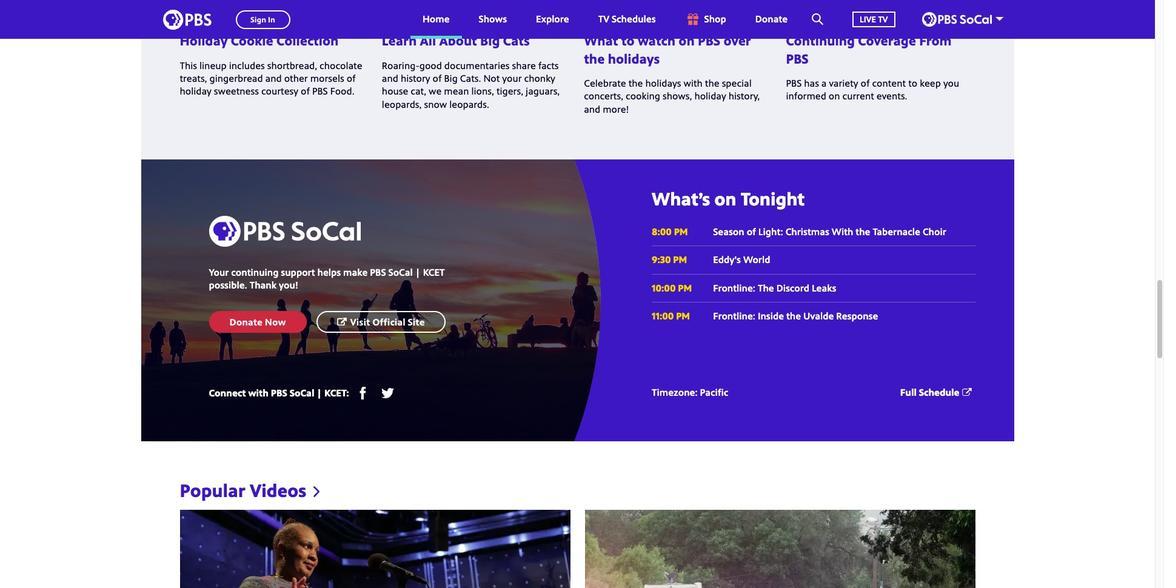 Task type: vqa. For each thing, say whether or not it's contained in the screenshot.
the rightmost Local
no



Task type: locate. For each thing, give the bounding box(es) containing it.
with right 'connect'
[[248, 387, 269, 400]]

of right history
[[433, 72, 442, 85]]

1 presents from the left
[[196, 12, 235, 23]]

of right variety
[[861, 76, 870, 90]]

popular videos
[[180, 478, 306, 503]]

live tv
[[860, 13, 888, 25]]

2 pbs presents link from the left
[[382, 12, 438, 23]]

3 pbs presents link from the left
[[584, 12, 640, 23]]

0 vertical spatial with
[[684, 76, 703, 90]]

cats.
[[460, 72, 481, 85]]

pbs has a variety of content to keep you informed on current events.
[[786, 76, 959, 103]]

1 horizontal spatial and
[[382, 72, 398, 85]]

4 pbs presents from the left
[[786, 12, 842, 23]]

0 horizontal spatial and
[[265, 72, 282, 85]]

frontline: left "inside" on the right bottom of page
[[713, 309, 756, 323]]

2 presents from the left
[[398, 12, 438, 23]]

0 horizontal spatial pbs socal | kcet image
[[209, 216, 361, 247]]

continuing coverage from pbs link
[[786, 31, 952, 67]]

special
[[722, 76, 752, 90]]

share
[[512, 59, 536, 72]]

learn all about big cats
[[382, 31, 530, 49]]

on up season
[[715, 186, 736, 211]]

4 presents from the left
[[803, 12, 842, 23]]

pbs presents link for learn
[[382, 12, 438, 23]]

pm for 9:30 pm
[[673, 253, 687, 266]]

events.
[[877, 89, 908, 103]]

pbs presents link up what
[[584, 12, 640, 23]]

1 vertical spatial to
[[909, 76, 918, 90]]

donate link
[[743, 0, 800, 39]]

|
[[415, 265, 421, 279], [317, 387, 322, 400]]

content
[[872, 76, 906, 90]]

and left more!
[[584, 102, 601, 116]]

1 vertical spatial holidays
[[646, 76, 681, 90]]

| left the kcet
[[415, 265, 421, 279]]

helps
[[317, 265, 341, 279]]

tonight
[[741, 186, 805, 211]]

courtesy
[[261, 85, 298, 98]]

1 vertical spatial on
[[829, 89, 840, 103]]

pbs presents up holiday in the top left of the page
[[180, 12, 235, 23]]

big left cats.
[[444, 72, 458, 85]]

presents for continuing
[[803, 12, 842, 23]]

1 horizontal spatial to
[[909, 76, 918, 90]]

pbs presents for what
[[584, 12, 640, 23]]

| left kcet:
[[317, 387, 322, 400]]

and left other
[[265, 72, 282, 85]]

video thumbnail: frontline inside the uvalde response image
[[585, 510, 975, 588]]

presents up holiday in the top left of the page
[[196, 12, 235, 23]]

socal left the kcet
[[388, 265, 413, 279]]

holiday
[[180, 85, 212, 98], [695, 89, 726, 103]]

with down what to watch on pbs over the holidays link
[[684, 76, 703, 90]]

1 horizontal spatial on
[[715, 186, 736, 211]]

big down shows
[[480, 31, 500, 49]]

season of light: christmas with the tabernacle choir
[[713, 225, 946, 238]]

pm right 8:00 on the top of page
[[674, 225, 688, 238]]

to left keep
[[909, 76, 918, 90]]

pbs presents up learn
[[382, 12, 438, 23]]

pbs socal | kcet image up from
[[922, 12, 992, 27]]

8:00 pm
[[652, 225, 688, 238]]

full
[[900, 386, 917, 399]]

tv
[[598, 12, 609, 26], [878, 13, 888, 25]]

holiday down this
[[180, 85, 212, 98]]

1 vertical spatial socal
[[290, 387, 314, 400]]

2 frontline: from the top
[[713, 309, 756, 323]]

pbs presents up continuing
[[786, 12, 842, 23]]

1 pbs presents link from the left
[[180, 12, 235, 23]]

continuing
[[786, 31, 855, 49]]

of inside pbs has a variety of content to keep you informed on current events.
[[861, 76, 870, 90]]

what to watch on pbs over the holidays link
[[584, 31, 751, 67]]

gingerbread
[[210, 72, 263, 85]]

1 pbs presents from the left
[[180, 12, 235, 23]]

lineup
[[200, 59, 227, 72]]

0 horizontal spatial holiday
[[180, 85, 212, 98]]

food.
[[330, 85, 355, 98]]

0 horizontal spatial |
[[317, 387, 322, 400]]

you!
[[279, 278, 298, 292]]

pbs inside pbs has a variety of content to keep you informed on current events.
[[786, 76, 802, 90]]

chonky
[[524, 72, 555, 85]]

to
[[621, 31, 635, 49], [909, 76, 918, 90]]

0 horizontal spatial big
[[444, 72, 458, 85]]

socal left kcet:
[[290, 387, 314, 400]]

holiday inside this lineup includes shortbread, chocolate treats, gingerbread and other morsels of holiday sweetness courtesy of pbs food.
[[180, 85, 212, 98]]

connect with pbs socal | kcet on twitter (opens in new window) image
[[381, 387, 394, 399]]

and inside roaring-good documentaries share facts and history of big cats. not your chonky house cat, we mean lions, tigers, jaguars, leopards, snow leopards.
[[382, 72, 398, 85]]

2 pbs presents from the left
[[382, 12, 438, 23]]

cookie
[[231, 31, 273, 49]]

pm right 9:30
[[673, 253, 687, 266]]

0 vertical spatial holidays
[[608, 49, 660, 67]]

uvalde
[[804, 309, 834, 323]]

to inside pbs has a variety of content to keep you informed on current events.
[[909, 76, 918, 90]]

pbs right make at the top of page
[[370, 265, 386, 279]]

to inside what to watch on pbs over the holidays
[[621, 31, 635, 49]]

your
[[502, 72, 522, 85]]

live
[[860, 13, 876, 25]]

0 horizontal spatial tv
[[598, 12, 609, 26]]

of right courtesy
[[301, 85, 310, 98]]

videos
[[250, 478, 306, 503]]

1 frontline: from the top
[[713, 281, 756, 295]]

1 vertical spatial big
[[444, 72, 458, 85]]

and inside this lineup includes shortbread, chocolate treats, gingerbread and other morsels of holiday sweetness courtesy of pbs food.
[[265, 72, 282, 85]]

popular videos link
[[180, 478, 320, 503]]

of
[[347, 72, 356, 85], [433, 72, 442, 85], [861, 76, 870, 90], [301, 85, 310, 98], [747, 225, 756, 238]]

4 pbs presents link from the left
[[786, 12, 842, 23]]

pbs socal | kcet image
[[922, 12, 992, 27], [209, 216, 361, 247]]

pbs
[[180, 12, 194, 23], [382, 12, 396, 23], [584, 12, 598, 23], [786, 12, 801, 23], [698, 31, 721, 49], [786, 49, 809, 67], [786, 76, 802, 90], [312, 85, 328, 98], [370, 265, 386, 279], [271, 387, 287, 400]]

all
[[420, 31, 436, 49]]

1 vertical spatial with
[[248, 387, 269, 400]]

1 vertical spatial |
[[317, 387, 322, 400]]

pbs presents for continuing
[[786, 12, 842, 23]]

pbs up holiday in the top left of the page
[[180, 12, 194, 23]]

and left history
[[382, 72, 398, 85]]

search image
[[812, 13, 824, 25]]

pm right 11:00
[[676, 309, 690, 323]]

presents up all
[[398, 12, 438, 23]]

on inside what to watch on pbs over the holidays
[[679, 31, 695, 49]]

the inside what to watch on pbs over the holidays
[[584, 49, 605, 67]]

1 vertical spatial pbs socal | kcet image
[[209, 216, 361, 247]]

0 vertical spatial socal
[[388, 265, 413, 279]]

pbs down shop
[[698, 31, 721, 49]]

home link
[[411, 0, 462, 39]]

more!
[[603, 102, 629, 116]]

holiday right shows,
[[695, 89, 726, 103]]

1 vertical spatial frontline:
[[713, 309, 756, 323]]

a
[[822, 76, 827, 90]]

what's
[[652, 186, 710, 211]]

video thumbnail: stories from the stage giving thanks image
[[180, 510, 570, 588]]

0 vertical spatial on
[[679, 31, 695, 49]]

on
[[679, 31, 695, 49], [829, 89, 840, 103], [715, 186, 736, 211]]

to down the tv schedules
[[621, 31, 635, 49]]

pbs left 'has'
[[786, 76, 802, 90]]

big
[[480, 31, 500, 49], [444, 72, 458, 85]]

kcet:
[[324, 387, 349, 400]]

choir
[[923, 225, 946, 238]]

pacific
[[700, 386, 728, 399]]

pbs up 'has'
[[786, 49, 809, 67]]

1 horizontal spatial pbs socal | kcet image
[[922, 12, 992, 27]]

3 presents from the left
[[600, 12, 640, 23]]

roaring-good documentaries share facts and history of big cats. not your chonky house cat, we mean lions, tigers, jaguars, leopards, snow leopards.
[[382, 59, 560, 111]]

inside
[[758, 309, 784, 323]]

0 vertical spatial to
[[621, 31, 635, 49]]

0 horizontal spatial to
[[621, 31, 635, 49]]

this lineup includes shortbread, chocolate treats, gingerbread and other morsels of holiday sweetness courtesy of pbs food.
[[180, 59, 362, 98]]

collection
[[277, 31, 339, 49]]

holidays
[[608, 49, 660, 67], [646, 76, 681, 90]]

roaring-
[[382, 59, 419, 72]]

on inside pbs has a variety of content to keep you informed on current events.
[[829, 89, 840, 103]]

1 horizontal spatial big
[[480, 31, 500, 49]]

presents up continuing
[[803, 12, 842, 23]]

about
[[439, 31, 477, 49]]

pbs presents for holiday
[[180, 12, 235, 23]]

shop
[[704, 12, 726, 26]]

pbs inside continuing coverage from pbs
[[786, 49, 809, 67]]

presents up what
[[600, 12, 640, 23]]

the up celebrate
[[584, 49, 605, 67]]

pbs presents up what
[[584, 12, 640, 23]]

tv right live
[[878, 13, 888, 25]]

the
[[758, 281, 774, 295]]

schedule
[[919, 386, 960, 399]]

shortbread,
[[267, 59, 317, 72]]

make
[[343, 265, 368, 279]]

frontline: the discord leaks
[[713, 281, 837, 295]]

pbs left the food.
[[312, 85, 328, 98]]

pbs presents link
[[180, 12, 235, 23], [382, 12, 438, 23], [584, 12, 640, 23], [786, 12, 842, 23]]

thank
[[250, 278, 277, 292]]

the left special
[[705, 76, 720, 90]]

holidays up celebrate
[[608, 49, 660, 67]]

holidays down what to watch on pbs over the holidays
[[646, 76, 681, 90]]

frontline: down eddy's
[[713, 281, 756, 295]]

3 pbs presents from the left
[[584, 12, 640, 23]]

on right the watch
[[679, 31, 695, 49]]

0 vertical spatial |
[[415, 265, 421, 279]]

pbs presents link up holiday in the top left of the page
[[180, 12, 235, 23]]

pbs presents link up learn
[[382, 12, 438, 23]]

celebrate the holidays with the special concerts, cooking shows, holiday history, and more!
[[584, 76, 760, 116]]

1 horizontal spatial socal
[[388, 265, 413, 279]]

and
[[265, 72, 282, 85], [382, 72, 398, 85], [584, 102, 601, 116]]

support
[[281, 265, 315, 279]]

presents for holiday
[[196, 12, 235, 23]]

1 horizontal spatial |
[[415, 265, 421, 279]]

the right "inside" on the right bottom of page
[[787, 309, 801, 323]]

cats
[[503, 31, 530, 49]]

light:
[[759, 225, 783, 238]]

mean
[[444, 85, 469, 98]]

season
[[713, 225, 745, 238]]

pm right 10:00
[[678, 281, 692, 295]]

1 horizontal spatial holiday
[[695, 89, 726, 103]]

continuing
[[231, 265, 279, 279]]

0 vertical spatial frontline:
[[713, 281, 756, 295]]

1 horizontal spatial with
[[684, 76, 703, 90]]

0 vertical spatial big
[[480, 31, 500, 49]]

0 horizontal spatial on
[[679, 31, 695, 49]]

2 horizontal spatial and
[[584, 102, 601, 116]]

pbs socal | kcet image up support
[[209, 216, 361, 247]]

the
[[584, 49, 605, 67], [629, 76, 643, 90], [705, 76, 720, 90], [856, 225, 870, 238], [787, 309, 801, 323]]

tigers,
[[497, 85, 523, 98]]

pbs presents link up continuing
[[786, 12, 842, 23]]

2 horizontal spatial on
[[829, 89, 840, 103]]

on right a
[[829, 89, 840, 103]]

with inside celebrate the holidays with the special concerts, cooking shows, holiday history, and more!
[[684, 76, 703, 90]]

tv up what
[[598, 12, 609, 26]]

and inside celebrate the holidays with the special concerts, cooking shows, holiday history, and more!
[[584, 102, 601, 116]]



Task type: describe. For each thing, give the bounding box(es) containing it.
variety
[[829, 76, 858, 90]]

watch
[[638, 31, 676, 49]]

of left light:
[[747, 225, 756, 238]]

holiday cookie collection link
[[180, 31, 339, 49]]

morsels
[[310, 72, 344, 85]]

facts
[[538, 59, 559, 72]]

response
[[836, 309, 878, 323]]

connect
[[209, 387, 246, 400]]

history,
[[729, 89, 760, 103]]

pbs presents link for continuing
[[786, 12, 842, 23]]

tabernacle
[[873, 225, 921, 238]]

your
[[209, 265, 229, 279]]

explore
[[536, 12, 569, 26]]

keep
[[920, 76, 941, 90]]

holidays inside celebrate the holidays with the special concerts, cooking shows, holiday history, and more!
[[646, 76, 681, 90]]

of inside roaring-good documentaries share facts and history of big cats. not your chonky house cat, we mean lions, tigers, jaguars, leopards, snow leopards.
[[433, 72, 442, 85]]

lions,
[[471, 85, 494, 98]]

we
[[429, 85, 442, 98]]

home
[[423, 12, 450, 26]]

pm for 10:00 pm
[[678, 281, 692, 295]]

pbs inside your continuing support helps make pbs socal | kcet possible. thank you!
[[370, 265, 386, 279]]

socal inside your continuing support helps make pbs socal | kcet possible. thank you!
[[388, 265, 413, 279]]

explore link
[[524, 0, 581, 39]]

has
[[804, 76, 819, 90]]

10:00 pm
[[652, 281, 692, 295]]

big inside roaring-good documentaries share facts and history of big cats. not your chonky house cat, we mean lions, tigers, jaguars, leopards, snow leopards.
[[444, 72, 458, 85]]

continuing coverage from pbs
[[786, 31, 952, 67]]

0 vertical spatial pbs socal | kcet image
[[922, 12, 992, 27]]

informed
[[786, 89, 826, 103]]

your continuing support helps make pbs socal | kcet possible. thank you!
[[209, 265, 445, 292]]

timezone: pacific
[[652, 386, 728, 399]]

this
[[180, 59, 197, 72]]

connect with pbs socal | kcet on facebook (opens in new window) image
[[356, 387, 369, 399]]

schedules
[[612, 12, 656, 26]]

pm for 11:00 pm
[[676, 309, 690, 323]]

eddy's world
[[713, 253, 770, 266]]

shop link
[[673, 0, 739, 39]]

good
[[419, 59, 442, 72]]

frontline: inside the uvalde response
[[713, 309, 878, 323]]

pbs left search image
[[786, 12, 801, 23]]

includes
[[229, 59, 265, 72]]

shows
[[479, 12, 507, 26]]

connect with pbs socal | kcet:
[[209, 387, 349, 400]]

9:30 pm
[[652, 253, 687, 266]]

frontline: for frontline: the discord leaks
[[713, 281, 756, 295]]

concerts,
[[584, 89, 623, 103]]

what's on tonight
[[652, 186, 805, 211]]

from
[[919, 31, 952, 49]]

11:00
[[652, 309, 674, 323]]

chocolate
[[320, 59, 362, 72]]

cat,
[[411, 85, 426, 98]]

snow
[[424, 97, 447, 111]]

pbs inside this lineup includes shortbread, chocolate treats, gingerbread and other morsels of holiday sweetness courtesy of pbs food.
[[312, 85, 328, 98]]

learn
[[382, 31, 417, 49]]

the right celebrate
[[629, 76, 643, 90]]

tv schedules link
[[586, 0, 668, 39]]

holiday
[[180, 31, 228, 49]]

holiday inside celebrate the holidays with the special concerts, cooking shows, holiday history, and more!
[[695, 89, 726, 103]]

presents for learn
[[398, 12, 438, 23]]

documentaries
[[444, 59, 510, 72]]

| inside your continuing support helps make pbs socal | kcet possible. thank you!
[[415, 265, 421, 279]]

christmas
[[786, 225, 830, 238]]

popular
[[180, 478, 245, 503]]

pbs presents link for what
[[584, 12, 640, 23]]

pbs image
[[163, 6, 211, 33]]

history
[[401, 72, 430, 85]]

pbs up what
[[584, 12, 598, 23]]

11:00 pm
[[652, 309, 690, 323]]

of right morsels
[[347, 72, 356, 85]]

celebrate
[[584, 76, 626, 90]]

leopards.
[[450, 97, 489, 111]]

jaguars,
[[526, 85, 560, 98]]

10:00
[[652, 281, 676, 295]]

coverage
[[858, 31, 916, 49]]

pbs inside what to watch on pbs over the holidays
[[698, 31, 721, 49]]

pm for 8:00 pm
[[674, 225, 688, 238]]

pbs presents link for holiday
[[180, 12, 235, 23]]

1 horizontal spatial tv
[[878, 13, 888, 25]]

what to watch on pbs over the holidays
[[584, 31, 751, 67]]

over
[[724, 31, 751, 49]]

0 horizontal spatial with
[[248, 387, 269, 400]]

what
[[584, 31, 618, 49]]

frontline: for frontline: inside the uvalde response
[[713, 309, 756, 323]]

donate
[[755, 12, 788, 26]]

timezone:
[[652, 386, 698, 399]]

with
[[832, 225, 853, 238]]

not
[[484, 72, 500, 85]]

holidays inside what to watch on pbs over the holidays
[[608, 49, 660, 67]]

possible.
[[209, 278, 247, 292]]

2 vertical spatial on
[[715, 186, 736, 211]]

pbs up learn
[[382, 12, 396, 23]]

shows,
[[663, 89, 692, 103]]

current
[[843, 89, 874, 103]]

the right with
[[856, 225, 870, 238]]

you
[[944, 76, 959, 90]]

discord
[[777, 281, 810, 295]]

8:00
[[652, 225, 672, 238]]

0 horizontal spatial socal
[[290, 387, 314, 400]]

presents for what
[[600, 12, 640, 23]]

learn all about big cats link
[[382, 31, 530, 49]]

other
[[284, 72, 308, 85]]

pbs right 'connect'
[[271, 387, 287, 400]]

leopards,
[[382, 97, 422, 111]]

cooking
[[626, 89, 660, 103]]

pbs presents for learn
[[382, 12, 438, 23]]

sweetness
[[214, 85, 259, 98]]

shows link
[[467, 0, 519, 39]]

tv schedules
[[598, 12, 656, 26]]



